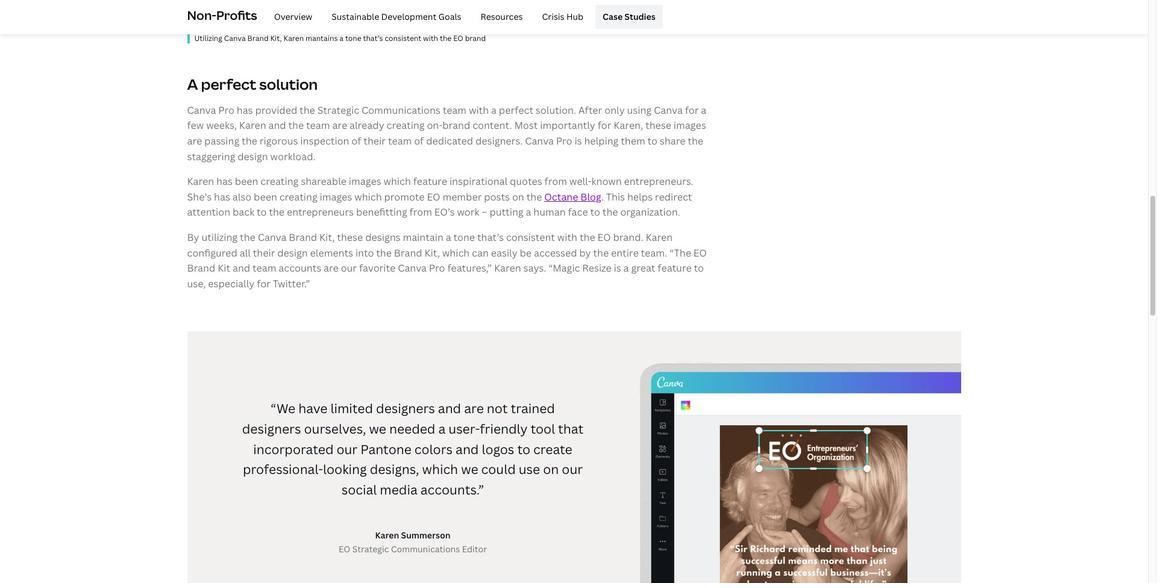 Task type: locate. For each thing, give the bounding box(es) containing it.
kit, down maintain
[[425, 246, 440, 259]]

0 vertical spatial communications
[[362, 104, 440, 117]]

0 horizontal spatial tone
[[345, 33, 361, 44]]

studies
[[625, 11, 655, 22]]

design up accounts
[[277, 246, 308, 259]]

for inside by utilizing the canva brand kit, these designs maintain a tone that's consistent with the eo brand. karen configured all their design elements into the brand kit, which can easily be accessed by the entire team. "the eo brand kit and team accounts are our favorite canva pro features," karen says. "magic resize is a great feature to use, especially for twitter."
[[257, 277, 271, 290]]

1 vertical spatial their
[[253, 246, 275, 259]]

use,
[[187, 277, 206, 290]]

work
[[457, 206, 479, 219]]

to inside canva pro has provided the strategic communications team with a perfect solution. after only using canva for a few weeks, karen and the team are already creating on-brand content. most importantly for karen, these images are passing the rigorous inspection of their team of dedicated designers. canva pro is helping them to share the staggering design workload.
[[648, 134, 657, 148]]

strategic inside canva pro has provided the strategic communications team with a perfect solution. after only using canva for a few weeks, karen and the team are already creating on-brand content. most importantly for karen, these images are passing the rigorous inspection of their team of dedicated designers. canva pro is helping them to share the staggering design workload.
[[317, 104, 359, 117]]

twitter."
[[273, 277, 310, 290]]

of left dedicated
[[414, 134, 424, 148]]

user-
[[449, 421, 480, 437]]

well-
[[569, 175, 591, 188]]

to inside "we have limited designers and are not trained designers ourselves, we needed a user-friendly tool that incorporated our pantone colors and logos to create professional-looking designs, which we could use on our social media accounts."
[[517, 441, 530, 458]]

from down promote at top
[[410, 206, 432, 219]]

solution.
[[536, 104, 576, 117]]

1 horizontal spatial of
[[414, 134, 424, 148]]

0 vertical spatial feature
[[413, 175, 447, 188]]

with down development
[[423, 33, 438, 44]]

2 vertical spatial for
[[257, 277, 271, 290]]

team up twitter."
[[252, 262, 276, 275]]

especially
[[208, 277, 254, 290]]

brand up dedicated
[[442, 119, 470, 132]]

0 vertical spatial images
[[674, 119, 706, 132]]

could
[[481, 461, 516, 478]]

we up accounts."
[[461, 461, 478, 478]]

communications inside canva pro has provided the strategic communications team with a perfect solution. after only using canva for a few weeks, karen and the team are already creating on-brand content. most importantly for karen, these images are passing the rigorous inspection of their team of dedicated designers. canva pro is helping them to share the staggering design workload.
[[362, 104, 440, 117]]

a inside . this helps redirect attention back to the entrepreneurs benefitting from eo's work – putting a human face to the organization.
[[526, 206, 531, 219]]

1 horizontal spatial for
[[598, 119, 611, 132]]

communications down summerson
[[391, 543, 460, 555]]

says.
[[523, 262, 546, 275]]

1 horizontal spatial perfect
[[499, 104, 533, 117]]

sustainable development goals
[[332, 11, 461, 22]]

from for eo's
[[410, 206, 432, 219]]

0 vertical spatial is
[[575, 134, 582, 148]]

1 vertical spatial creating
[[261, 175, 299, 188]]

provided
[[255, 104, 297, 117]]

0 vertical spatial creating
[[387, 119, 425, 132]]

brand down entrepreneurs
[[289, 231, 317, 244]]

sustainable development goals link
[[324, 5, 469, 29]]

which inside "we have limited designers and are not trained designers ourselves, we needed a user-friendly tool that incorporated our pantone colors and logos to create professional-looking designs, which we could use on our social media accounts."
[[422, 461, 458, 478]]

designers down "we
[[242, 421, 301, 437]]

1 vertical spatial on
[[543, 461, 559, 478]]

that's down the sustainable
[[363, 33, 383, 44]]

are up the "user-"
[[464, 400, 484, 417]]

quotes
[[510, 175, 542, 188]]

0 vertical spatial with
[[423, 33, 438, 44]]

on down quotes
[[512, 190, 524, 204]]

for left twitter."
[[257, 277, 271, 290]]

menu bar containing overview
[[262, 5, 663, 29]]

1 vertical spatial that's
[[477, 231, 504, 244]]

is inside by utilizing the canva brand kit, these designs maintain a tone that's consistent with the eo brand. karen configured all their design elements into the brand kit, which can easily be accessed by the entire team. "the eo brand kit and team accounts are our favorite canva pro features," karen says. "magic resize is a great feature to use, especially for twitter."
[[614, 262, 621, 275]]

1 horizontal spatial design
[[277, 246, 308, 259]]

our down into
[[341, 262, 357, 275]]

has left also
[[214, 190, 230, 204]]

communications up the on-
[[362, 104, 440, 117]]

their down already
[[364, 134, 386, 148]]

0 vertical spatial for
[[685, 104, 699, 117]]

canva pro has provided the strategic communications team with a perfect solution. after only using canva for a few weeks, karen and the team are already creating on-brand content. most importantly for karen, these images are passing the rigorous inspection of their team of dedicated designers. canva pro is helping them to share the staggering design workload.
[[187, 104, 706, 163]]

0 horizontal spatial of
[[352, 134, 361, 148]]

non-
[[187, 7, 216, 23]]

creating
[[387, 119, 425, 132], [261, 175, 299, 188], [279, 190, 317, 204]]

karen up she's
[[187, 175, 214, 188]]

0 horizontal spatial on
[[512, 190, 524, 204]]

kit, up elements
[[319, 231, 335, 244]]

0 vertical spatial our
[[341, 262, 357, 275]]

0 vertical spatial kit,
[[270, 33, 282, 44]]

with
[[423, 33, 438, 44], [469, 104, 489, 117], [557, 231, 577, 244]]

be
[[520, 246, 532, 259]]

staggering
[[187, 150, 235, 163]]

1 vertical spatial consistent
[[506, 231, 555, 244]]

tone down the sustainable
[[345, 33, 361, 44]]

brand down maintain
[[394, 246, 422, 259]]

by utilizing the canva brand kit, these designs maintain a tone that's consistent with the eo brand. karen configured all their design elements into the brand kit, which can easily be accessed by the entire team. "the eo brand kit and team accounts are our favorite canva pro features," karen says. "magic resize is a great feature to use, especially for twitter."
[[187, 231, 707, 290]]

and
[[268, 119, 286, 132], [233, 262, 250, 275], [438, 400, 461, 417], [456, 441, 479, 458]]

a
[[339, 33, 343, 44], [491, 104, 497, 117], [701, 104, 706, 117], [526, 206, 531, 219], [446, 231, 451, 244], [623, 262, 629, 275], [438, 421, 445, 437]]

perfect up most
[[499, 104, 533, 117]]

1 horizontal spatial feature
[[658, 262, 692, 275]]

with inside canva pro has provided the strategic communications team with a perfect solution. after only using canva for a few weeks, karen and the team are already creating on-brand content. most importantly for karen, these images are passing the rigorous inspection of their team of dedicated designers. canva pro is helping them to share the staggering design workload.
[[469, 104, 489, 117]]

1 of from the left
[[352, 134, 361, 148]]

attention
[[187, 206, 230, 219]]

0 vertical spatial tone
[[345, 33, 361, 44]]

colors
[[415, 441, 453, 458]]

we up pantone
[[369, 421, 386, 437]]

1 horizontal spatial consistent
[[506, 231, 555, 244]]

pro
[[218, 104, 234, 117], [556, 134, 572, 148], [429, 262, 445, 275]]

inspirational
[[449, 175, 508, 188]]

feature up . this helps redirect attention back to the entrepreneurs benefitting from eo's work – putting a human face to the organization.
[[413, 175, 447, 188]]

benefitting
[[356, 206, 407, 219]]

helping
[[584, 134, 619, 148]]

consistent down "sustainable development goals" link
[[385, 33, 421, 44]]

our down create
[[562, 461, 583, 478]]

consistent up be
[[506, 231, 555, 244]]

to right them
[[648, 134, 657, 148]]

back
[[233, 206, 254, 219]]

the
[[440, 33, 452, 44], [300, 104, 315, 117], [288, 119, 304, 132], [242, 134, 257, 148], [688, 134, 703, 148], [526, 190, 542, 204], [269, 206, 284, 219], [602, 206, 618, 219], [240, 231, 255, 244], [580, 231, 595, 244], [376, 246, 392, 259], [593, 246, 609, 259]]

dedicated
[[426, 134, 473, 148]]

0 vertical spatial design
[[238, 150, 268, 163]]

consistent
[[385, 33, 421, 44], [506, 231, 555, 244]]

octane blog
[[544, 190, 601, 204]]

1 vertical spatial brand
[[442, 119, 470, 132]]

karen left summerson
[[375, 530, 399, 541]]

brand
[[465, 33, 486, 44], [442, 119, 470, 132]]

. this helps redirect attention back to the entrepreneurs benefitting from eo's work – putting a human face to the organization.
[[187, 190, 692, 219]]

these up the share
[[645, 119, 671, 132]]

that's up can
[[477, 231, 504, 244]]

creating left the on-
[[387, 119, 425, 132]]

on down create
[[543, 461, 559, 478]]

0 horizontal spatial that's
[[363, 33, 383, 44]]

brand up use,
[[187, 262, 215, 275]]

1 vertical spatial communications
[[391, 543, 460, 555]]

easily
[[491, 246, 517, 259]]

entire
[[611, 246, 639, 259]]

1 horizontal spatial these
[[645, 119, 671, 132]]

2 vertical spatial our
[[562, 461, 583, 478]]

0 vertical spatial their
[[364, 134, 386, 148]]

karen,
[[614, 119, 643, 132]]

0 horizontal spatial feature
[[413, 175, 447, 188]]

–
[[482, 206, 487, 219]]

of down already
[[352, 134, 361, 148]]

2 vertical spatial images
[[320, 190, 352, 204]]

and inside canva pro has provided the strategic communications team with a perfect solution. after only using canva for a few weeks, karen and the team are already creating on-brand content. most importantly for karen, these images are passing the rigorous inspection of their team of dedicated designers. canva pro is helping them to share the staggering design workload.
[[268, 119, 286, 132]]

is down entire at right
[[614, 262, 621, 275]]

creating inside canva pro has provided the strategic communications team with a perfect solution. after only using canva for a few weeks, karen and the team are already creating on-brand content. most importantly for karen, these images are passing the rigorous inspection of their team of dedicated designers. canva pro is helping them to share the staggering design workload.
[[387, 119, 425, 132]]

0 vertical spatial pro
[[218, 104, 234, 117]]

1 vertical spatial we
[[461, 461, 478, 478]]

case studies link
[[595, 5, 663, 29]]

creating up entrepreneurs
[[279, 190, 317, 204]]

the right provided
[[300, 104, 315, 117]]

the down goals
[[440, 33, 452, 44]]

1 horizontal spatial with
[[469, 104, 489, 117]]

1 vertical spatial from
[[410, 206, 432, 219]]

1 horizontal spatial that's
[[477, 231, 504, 244]]

are inside "we have limited designers and are not trained designers ourselves, we needed a user-friendly tool that incorporated our pantone colors and logos to create professional-looking designs, which we could use on our social media accounts."
[[464, 400, 484, 417]]

not
[[487, 400, 508, 417]]

have
[[298, 400, 328, 417]]

1 horizontal spatial pro
[[429, 262, 445, 275]]

has down a perfect solution
[[237, 104, 253, 117]]

and inside by utilizing the canva brand kit, these designs maintain a tone that's consistent with the eo brand. karen configured all their design elements into the brand kit, which can easily be accessed by the entire team. "the eo brand kit and team accounts are our favorite canva pro features," karen says. "magic resize is a great feature to use, especially for twitter."
[[233, 262, 250, 275]]

to right great
[[694, 262, 704, 275]]

are up inspection
[[332, 119, 347, 132]]

non-profits
[[187, 7, 257, 23]]

2 vertical spatial pro
[[429, 262, 445, 275]]

the up "all" at the top left of the page
[[240, 231, 255, 244]]

to inside by utilizing the canva brand kit, these designs maintain a tone that's consistent with the eo brand. karen configured all their design elements into the brand kit, which can easily be accessed by the entire team. "the eo brand kit and team accounts are our favorite canva pro features," karen says. "magic resize is a great feature to use, especially for twitter."
[[694, 262, 704, 275]]

0 vertical spatial perfect
[[201, 74, 256, 94]]

which inside by utilizing the canva brand kit, these designs maintain a tone that's consistent with the eo brand. karen configured all their design elements into the brand kit, which can easily be accessed by the entire team. "the eo brand kit and team accounts are our favorite canva pro features," karen says. "magic resize is a great feature to use, especially for twitter."
[[442, 246, 470, 259]]

feature inside by utilizing the canva brand kit, these designs maintain a tone that's consistent with the eo brand. karen configured all their design elements into the brand kit, which can easily be accessed by the entire team. "the eo brand kit and team accounts are our favorite canva pro features," karen says. "magic resize is a great feature to use, especially for twitter."
[[658, 262, 692, 275]]

design inside canva pro has provided the strategic communications team with a perfect solution. after only using canva for a few weeks, karen and the team are already creating on-brand content. most importantly for karen, these images are passing the rigorous inspection of their team of dedicated designers. canva pro is helping them to share the staggering design workload.
[[238, 150, 268, 163]]

0 vertical spatial we
[[369, 421, 386, 437]]

are down elements
[[324, 262, 339, 275]]

0 horizontal spatial for
[[257, 277, 271, 290]]

2 horizontal spatial pro
[[556, 134, 572, 148]]

most
[[514, 119, 538, 132]]

logos
[[482, 441, 514, 458]]

feature down "the
[[658, 262, 692, 275]]

their right "all" at the top left of the page
[[253, 246, 275, 259]]

professional-
[[243, 461, 323, 478]]

kit, down overview link
[[270, 33, 282, 44]]

and down provided
[[268, 119, 286, 132]]

1 vertical spatial with
[[469, 104, 489, 117]]

0 horizontal spatial with
[[423, 33, 438, 44]]

0 vertical spatial brand
[[465, 33, 486, 44]]

crisis
[[542, 11, 564, 22]]

1 vertical spatial perfect
[[499, 104, 533, 117]]

only
[[605, 104, 625, 117]]

1 vertical spatial designers
[[242, 421, 301, 437]]

which up features,"
[[442, 246, 470, 259]]

been up also
[[235, 175, 258, 188]]

0 vertical spatial been
[[235, 175, 258, 188]]

karen summerson eo strategic communications editor
[[339, 530, 487, 555]]

and down "all" at the top left of the page
[[233, 262, 250, 275]]

canva up the few
[[187, 104, 216, 117]]

design down rigorous
[[238, 150, 268, 163]]

using
[[627, 104, 652, 117]]

from inside karen has been creating shareable images which feature inspirational quotes from well-known entrepreneurs. she's has also been creating images which promote eo member posts on the
[[545, 175, 567, 188]]

these inside canva pro has provided the strategic communications team with a perfect solution. after only using canva for a few weeks, karen and the team are already creating on-brand content. most importantly for karen, these images are passing the rigorous inspection of their team of dedicated designers. canva pro is helping them to share the staggering design workload.
[[645, 119, 671, 132]]

which down colors
[[422, 461, 458, 478]]

0 horizontal spatial is
[[575, 134, 582, 148]]

0 horizontal spatial their
[[253, 246, 275, 259]]

has up also
[[216, 175, 233, 188]]

"the
[[669, 246, 691, 259]]

is down 'importantly' on the top of the page
[[575, 134, 582, 148]]

case
[[603, 11, 623, 22]]

0 horizontal spatial from
[[410, 206, 432, 219]]

been right also
[[254, 190, 277, 204]]

1 horizontal spatial we
[[461, 461, 478, 478]]

0 horizontal spatial we
[[369, 421, 386, 437]]

that's
[[363, 33, 383, 44], [477, 231, 504, 244]]

eo
[[453, 33, 463, 44], [427, 190, 440, 204], [597, 231, 611, 244], [693, 246, 707, 259], [339, 543, 350, 555]]

1 vertical spatial is
[[614, 262, 621, 275]]

we
[[369, 421, 386, 437], [461, 461, 478, 478]]

these up into
[[337, 231, 363, 244]]

1 horizontal spatial kit,
[[319, 231, 335, 244]]

0 horizontal spatial consistent
[[385, 33, 421, 44]]

1 horizontal spatial tone
[[454, 231, 475, 244]]

2 horizontal spatial with
[[557, 231, 577, 244]]

0 vertical spatial from
[[545, 175, 567, 188]]

canva right using
[[654, 104, 683, 117]]

summerson
[[401, 530, 450, 541]]

on
[[512, 190, 524, 204], [543, 461, 559, 478]]

passing
[[204, 134, 239, 148]]

sustainable
[[332, 11, 379, 22]]

for up helping
[[598, 119, 611, 132]]

the inside karen has been creating shareable images which feature inspirational quotes from well-known entrepreneurs. she's has also been creating images which promote eo member posts on the
[[526, 190, 542, 204]]

limited
[[331, 400, 373, 417]]

entrepreneurs.
[[624, 175, 693, 188]]

2 horizontal spatial kit,
[[425, 246, 440, 259]]

karen down provided
[[239, 119, 266, 132]]

2 vertical spatial with
[[557, 231, 577, 244]]

1 horizontal spatial on
[[543, 461, 559, 478]]

a perfect solution
[[187, 74, 318, 94]]

from inside . this helps redirect attention back to the entrepreneurs benefitting from eo's work – putting a human face to the organization.
[[410, 206, 432, 219]]

images
[[674, 119, 706, 132], [349, 175, 381, 188], [320, 190, 352, 204]]

0 horizontal spatial design
[[238, 150, 268, 163]]

known
[[591, 175, 622, 188]]

designers
[[376, 400, 435, 417], [242, 421, 301, 437]]

1 vertical spatial strategic
[[352, 543, 389, 555]]

the down "this"
[[602, 206, 618, 219]]

images down shareable
[[320, 190, 352, 204]]

karen inside karen summerson eo strategic communications editor
[[375, 530, 399, 541]]

images up the share
[[674, 119, 706, 132]]

content.
[[473, 119, 512, 132]]

to
[[648, 134, 657, 148], [257, 206, 267, 219], [590, 206, 600, 219], [694, 262, 704, 275], [517, 441, 530, 458]]

1 horizontal spatial from
[[545, 175, 567, 188]]

1 vertical spatial these
[[337, 231, 363, 244]]

images up benefitting
[[349, 175, 381, 188]]

1 vertical spatial feature
[[658, 262, 692, 275]]

from
[[545, 175, 567, 188], [410, 206, 432, 219]]

our up the looking
[[337, 441, 358, 458]]

0 vertical spatial strategic
[[317, 104, 359, 117]]

0 vertical spatial on
[[512, 190, 524, 204]]

has inside canva pro has provided the strategic communications team with a perfect solution. after only using canva for a few weeks, karen and the team are already creating on-brand content. most importantly for karen, these images are passing the rigorous inspection of their team of dedicated designers. canva pro is helping them to share the staggering design workload.
[[237, 104, 253, 117]]

the down quotes
[[526, 190, 542, 204]]

from up "octane"
[[545, 175, 567, 188]]

1 horizontal spatial designers
[[376, 400, 435, 417]]

inspection
[[300, 134, 349, 148]]

with up accessed
[[557, 231, 577, 244]]

from for well-
[[545, 175, 567, 188]]

1 horizontal spatial their
[[364, 134, 386, 148]]

eo's
[[434, 206, 455, 219]]

0 vertical spatial has
[[237, 104, 253, 117]]

the right the share
[[688, 134, 703, 148]]

brand down resources "link"
[[465, 33, 486, 44]]

our inside by utilizing the canva brand kit, these designs maintain a tone that's consistent with the eo brand. karen configured all their design elements into the brand kit, which can easily be accessed by the entire team. "the eo brand kit and team accounts are our favorite canva pro features," karen says. "magic resize is a great feature to use, especially for twitter."
[[341, 262, 357, 275]]

pro down 'importantly' on the top of the page
[[556, 134, 572, 148]]

with up content. at top left
[[469, 104, 489, 117]]

0 vertical spatial that's
[[363, 33, 383, 44]]

creating down workload.
[[261, 175, 299, 188]]

are inside by utilizing the canva brand kit, these designs maintain a tone that's consistent with the eo brand. karen configured all their design elements into the brand kit, which can easily be accessed by the entire team. "the eo brand kit and team accounts are our favorite canva pro features," karen says. "magic resize is a great feature to use, especially for twitter."
[[324, 262, 339, 275]]

pro left features,"
[[429, 262, 445, 275]]

their inside by utilizing the canva brand kit, these designs maintain a tone that's consistent with the eo brand. karen configured all their design elements into the brand kit, which can easily be accessed by the entire team. "the eo brand kit and team accounts are our favorite canva pro features," karen says. "magic resize is a great feature to use, especially for twitter."
[[253, 246, 275, 259]]

0 vertical spatial these
[[645, 119, 671, 132]]

menu bar
[[262, 5, 663, 29]]

pro up weeks,
[[218, 104, 234, 117]]

of
[[352, 134, 361, 148], [414, 134, 424, 148]]

karen inside karen has been creating shareable images which feature inspirational quotes from well-known entrepreneurs. she's has also been creating images which promote eo member posts on the
[[187, 175, 214, 188]]

1 vertical spatial kit,
[[319, 231, 335, 244]]

2 horizontal spatial for
[[685, 104, 699, 117]]

on-
[[427, 119, 442, 132]]

elements
[[310, 246, 353, 259]]

1 vertical spatial design
[[277, 246, 308, 259]]

tone up can
[[454, 231, 475, 244]]

1 horizontal spatial is
[[614, 262, 621, 275]]

few
[[187, 119, 204, 132]]

designers up needed
[[376, 400, 435, 417]]

0 horizontal spatial these
[[337, 231, 363, 244]]

team up dedicated
[[443, 104, 466, 117]]

1 vertical spatial tone
[[454, 231, 475, 244]]

rigorous
[[260, 134, 298, 148]]

and up the "user-"
[[438, 400, 461, 417]]

features,"
[[447, 262, 492, 275]]

0 horizontal spatial pro
[[218, 104, 234, 117]]

0 horizontal spatial designers
[[242, 421, 301, 437]]



Task type: describe. For each thing, give the bounding box(es) containing it.
the right by
[[593, 246, 609, 259]]

configured
[[187, 246, 237, 259]]

images inside canva pro has provided the strategic communications team with a perfect solution. after only using canva for a few weeks, karen and the team are already creating on-brand content. most importantly for karen, these images are passing the rigorous inspection of their team of dedicated designers. canva pro is helping them to share the staggering design workload.
[[674, 119, 706, 132]]

great
[[631, 262, 655, 275]]

them
[[621, 134, 645, 148]]

team up inspection
[[306, 119, 330, 132]]

2 vertical spatial kit,
[[425, 246, 440, 259]]

blog
[[581, 190, 601, 204]]

canva up accounts
[[258, 231, 287, 244]]

utilizing
[[194, 33, 222, 44]]

karen up team.
[[646, 231, 673, 244]]

with inside by utilizing the canva brand kit, these designs maintain a tone that's consistent with the eo brand. karen configured all their design elements into the brand kit, which can easily be accessed by the entire team. "the eo brand kit and team accounts are our favorite canva pro features," karen says. "magic resize is a great feature to use, especially for twitter."
[[557, 231, 577, 244]]

social
[[342, 481, 377, 498]]

all
[[240, 246, 251, 259]]

favorite
[[359, 262, 395, 275]]

share
[[660, 134, 685, 148]]

resources link
[[473, 5, 530, 29]]

their inside canva pro has provided the strategic communications team with a perfect solution. after only using canva for a few weeks, karen and the team are already creating on-brand content. most importantly for karen, these images are passing the rigorous inspection of their team of dedicated designers. canva pro is helping them to share the staggering design workload.
[[364, 134, 386, 148]]

brand.
[[613, 231, 643, 244]]

the right back in the top left of the page
[[269, 206, 284, 219]]

needed
[[389, 421, 435, 437]]

communications inside karen summerson eo strategic communications editor
[[391, 543, 460, 555]]

the up rigorous
[[288, 119, 304, 132]]

.
[[601, 190, 604, 204]]

1 vertical spatial pro
[[556, 134, 572, 148]]

octane
[[544, 190, 578, 204]]

case studies
[[603, 11, 655, 22]]

1 vertical spatial images
[[349, 175, 381, 188]]

designers.
[[475, 134, 523, 148]]

overview link
[[267, 5, 319, 29]]

the down the 'designs'
[[376, 246, 392, 259]]

trained
[[511, 400, 555, 417]]

consistent inside by utilizing the canva brand kit, these designs maintain a tone that's consistent with the eo brand. karen configured all their design elements into the brand kit, which can easily be accessed by the entire team. "the eo brand kit and team accounts are our favorite canva pro features," karen says. "magic resize is a great feature to use, especially for twitter."
[[506, 231, 555, 244]]

2 vertical spatial has
[[214, 190, 230, 204]]

perfect inside canva pro has provided the strategic communications team with a perfect solution. after only using canva for a few weeks, karen and the team are already creating on-brand content. most importantly for karen, these images are passing the rigorous inspection of their team of dedicated designers. canva pro is helping them to share the staggering design workload.
[[499, 104, 533, 117]]

a
[[187, 74, 198, 94]]

karen has been creating shareable images which feature inspirational quotes from well-known entrepreneurs. she's has also been creating images which promote eo member posts on the
[[187, 175, 693, 204]]

entrepreneurs
[[287, 206, 354, 219]]

member
[[443, 190, 482, 204]]

eo inside karen summerson eo strategic communications editor
[[339, 543, 350, 555]]

karen down easily
[[494, 262, 521, 275]]

kit
[[218, 262, 230, 275]]

by
[[187, 231, 199, 244]]

karen inside canva pro has provided the strategic communications team with a perfect solution. after only using canva for a few weeks, karen and the team are already creating on-brand content. most importantly for karen, these images are passing the rigorous inspection of their team of dedicated designers. canva pro is helping them to share the staggering design workload.
[[239, 119, 266, 132]]

accounts."
[[420, 481, 484, 498]]

octane blog link
[[544, 190, 601, 204]]

1 vertical spatial for
[[598, 119, 611, 132]]

after
[[578, 104, 602, 117]]

tone inside by utilizing the canva brand kit, these designs maintain a tone that's consistent with the eo brand. karen configured all their design elements into the brand kit, which can easily be accessed by the entire team. "the eo brand kit and team accounts are our favorite canva pro features," karen says. "magic resize is a great feature to use, especially for twitter."
[[454, 231, 475, 244]]

canva down profits
[[224, 33, 246, 44]]

designs,
[[370, 461, 419, 478]]

solution
[[259, 74, 318, 94]]

to down blog
[[590, 206, 600, 219]]

can
[[472, 246, 489, 259]]

0 horizontal spatial perfect
[[201, 74, 256, 94]]

development
[[381, 11, 436, 22]]

resize
[[582, 262, 611, 275]]

which up benefitting
[[354, 190, 382, 204]]

ourselves,
[[304, 421, 366, 437]]

brand down profits
[[247, 33, 269, 44]]

to right back in the top left of the page
[[257, 206, 267, 219]]

friendly
[[480, 421, 528, 437]]

0 vertical spatial designers
[[376, 400, 435, 417]]

2 vertical spatial creating
[[279, 190, 317, 204]]

also
[[232, 190, 251, 204]]

"magic
[[548, 262, 580, 275]]

shareable
[[301, 175, 346, 188]]

accounts
[[279, 262, 321, 275]]

1 vertical spatial been
[[254, 190, 277, 204]]

these inside by utilizing the canva brand kit, these designs maintain a tone that's consistent with the eo brand. karen configured all their design elements into the brand kit, which can easily be accessed by the entire team. "the eo brand kit and team accounts are our favorite canva pro features," karen says. "magic resize is a great feature to use, especially for twitter."
[[337, 231, 363, 244]]

team inside by utilizing the canva brand kit, these designs maintain a tone that's consistent with the eo brand. karen configured all their design elements into the brand kit, which can easily be accessed by the entire team. "the eo brand kit and team accounts are our favorite canva pro features," karen says. "magic resize is a great feature to use, especially for twitter."
[[252, 262, 276, 275]]

designs
[[365, 231, 400, 244]]

this
[[606, 190, 625, 204]]

overview
[[274, 11, 312, 22]]

already
[[350, 119, 384, 132]]

design inside by utilizing the canva brand kit, these designs maintain a tone that's consistent with the eo brand. karen configured all their design elements into the brand kit, which can easily be accessed by the entire team. "the eo brand kit and team accounts are our favorite canva pro features," karen says. "magic resize is a great feature to use, especially for twitter."
[[277, 246, 308, 259]]

"we
[[271, 400, 295, 417]]

feature inside karen has been creating shareable images which feature inspirational quotes from well-known entrepreneurs. she's has also been creating images which promote eo member posts on the
[[413, 175, 447, 188]]

0 horizontal spatial kit,
[[270, 33, 282, 44]]

helps
[[627, 190, 653, 204]]

promote
[[384, 190, 425, 204]]

karen down overview link
[[284, 33, 304, 44]]

are down the few
[[187, 134, 202, 148]]

"we have limited designers and are not trained designers ourselves, we needed a user-friendly tool that incorporated our pantone colors and logos to create professional-looking designs, which we could use on our social media accounts."
[[242, 400, 583, 498]]

0 vertical spatial consistent
[[385, 33, 421, 44]]

into
[[355, 246, 374, 259]]

tool
[[531, 421, 555, 437]]

crisis hub
[[542, 11, 583, 22]]

workload.
[[270, 150, 316, 163]]

1 vertical spatial has
[[216, 175, 233, 188]]

is inside canva pro has provided the strategic communications team with a perfect solution. after only using canva for a few weeks, karen and the team are already creating on-brand content. most importantly for karen, these images are passing the rigorous inspection of their team of dedicated designers. canva pro is helping them to share the staggering design workload.
[[575, 134, 582, 148]]

face
[[568, 206, 588, 219]]

2 of from the left
[[414, 134, 424, 148]]

and down the "user-"
[[456, 441, 479, 458]]

the up by
[[580, 231, 595, 244]]

pro inside by utilizing the canva brand kit, these designs maintain a tone that's consistent with the eo brand. karen configured all their design elements into the brand kit, which can easily be accessed by the entire team. "the eo brand kit and team accounts are our favorite canva pro features," karen says. "magic resize is a great feature to use, especially for twitter."
[[429, 262, 445, 275]]

eo inside karen has been creating shareable images which feature inspirational quotes from well-known entrepreneurs. she's has also been creating images which promote eo member posts on the
[[427, 190, 440, 204]]

pantone
[[361, 441, 411, 458]]

media
[[380, 481, 417, 498]]

strategic inside karen summerson eo strategic communications editor
[[352, 543, 389, 555]]

goals
[[438, 11, 461, 22]]

maintain
[[403, 231, 443, 244]]

the right the passing
[[242, 134, 257, 148]]

team.
[[641, 246, 667, 259]]

a inside "we have limited designers and are not trained designers ourselves, we needed a user-friendly tool that incorporated our pantone colors and logos to create professional-looking designs, which we could use on our social media accounts."
[[438, 421, 445, 437]]

which up promote at top
[[384, 175, 411, 188]]

by
[[579, 246, 591, 259]]

canva down maintain
[[398, 262, 427, 275]]

that's inside by utilizing the canva brand kit, these designs maintain a tone that's consistent with the eo brand. karen configured all their design elements into the brand kit, which can easily be accessed by the entire team. "the eo brand kit and team accounts are our favorite canva pro features," karen says. "magic resize is a great feature to use, especially for twitter."
[[477, 231, 504, 244]]

on inside karen has been creating shareable images which feature inspirational quotes from well-known entrepreneurs. she's has also been creating images which promote eo member posts on the
[[512, 190, 524, 204]]

1 vertical spatial our
[[337, 441, 358, 458]]

team left dedicated
[[388, 134, 412, 148]]

canva down most
[[525, 134, 554, 148]]

redirect
[[655, 190, 692, 204]]

on inside "we have limited designers and are not trained designers ourselves, we needed a user-friendly tool that incorporated our pantone colors and logos to create professional-looking designs, which we could use on our social media accounts."
[[543, 461, 559, 478]]

profits
[[216, 7, 257, 23]]

human
[[533, 206, 566, 219]]

utilizing canva brand kit, karen mantains a tone that's consistent with the eo brand
[[194, 33, 486, 44]]

brand inside canva pro has provided the strategic communications team with a perfect solution. after only using canva for a few weeks, karen and the team are already creating on-brand content. most importantly for karen, these images are passing the rigorous inspection of their team of dedicated designers. canva pro is helping them to share the staggering design workload.
[[442, 119, 470, 132]]



Task type: vqa. For each thing, say whether or not it's contained in the screenshot.
designers to the left
yes



